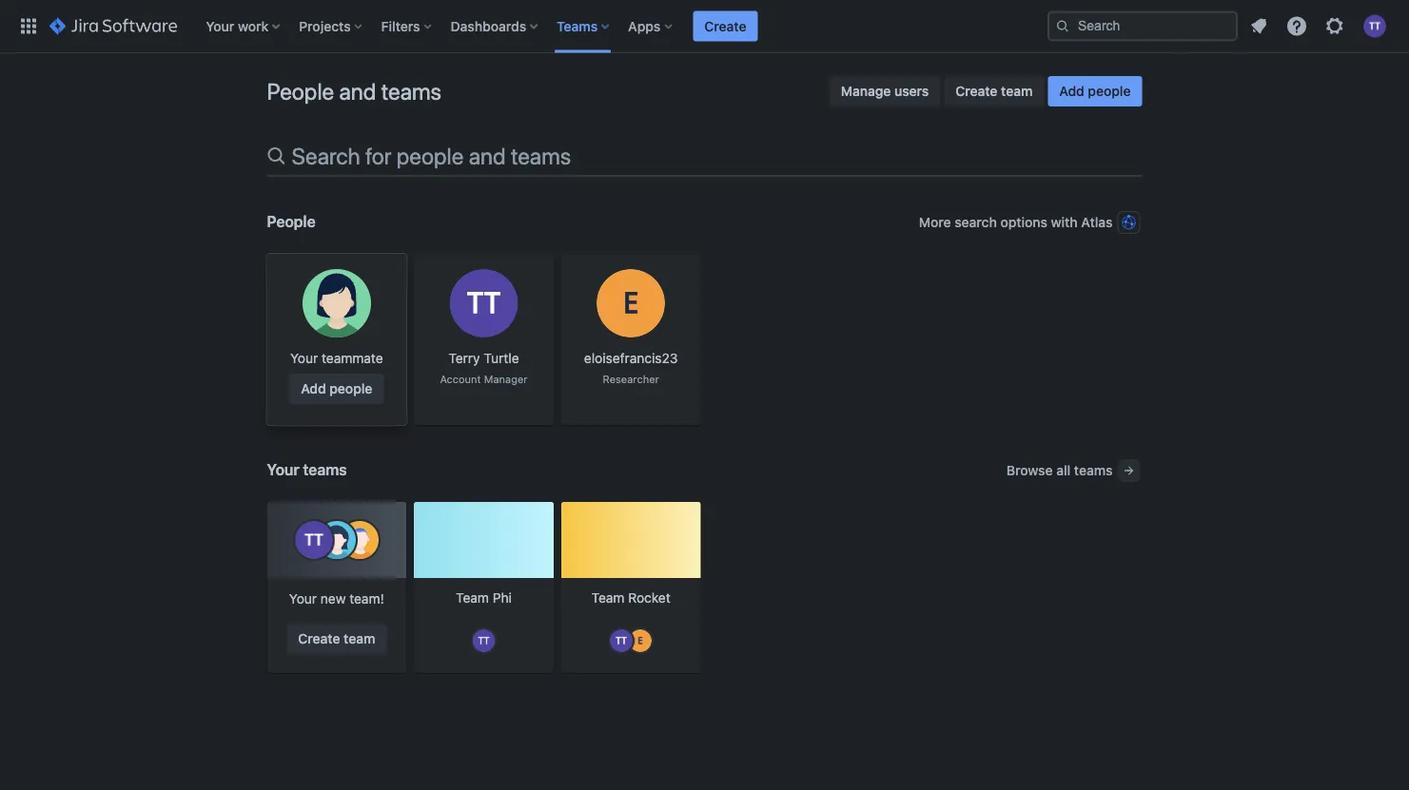 Task type: vqa. For each thing, say whether or not it's contained in the screenshot.
the Projects
yes



Task type: describe. For each thing, give the bounding box(es) containing it.
browse all teams
[[1007, 463, 1113, 479]]

Search field
[[1048, 11, 1238, 41]]

terry turtle account manager
[[440, 351, 528, 386]]

2 horizontal spatial create
[[956, 83, 998, 99]]

settings image
[[1324, 15, 1346, 38]]

team rocket image
[[561, 502, 701, 579]]

projects
[[299, 18, 351, 34]]

people element
[[267, 254, 1142, 425]]

help image
[[1286, 15, 1308, 38]]

team phi image
[[414, 502, 554, 579]]

terry
[[449, 351, 480, 366]]

primary element
[[11, 0, 1048, 53]]

apps
[[628, 18, 661, 34]]

eloisefrancis23
[[584, 351, 678, 366]]

appswitcher icon image
[[17, 15, 40, 38]]

1 vertical spatial people
[[397, 143, 464, 169]]

your for your new team!
[[289, 591, 317, 607]]

create button
[[693, 11, 758, 41]]

people for people and teams
[[267, 78, 334, 105]]

team!
[[349, 591, 384, 607]]

1 vertical spatial and
[[469, 143, 506, 169]]

create inside your teams element
[[298, 631, 340, 647]]

manage users
[[841, 83, 929, 99]]

avatar group element
[[608, 628, 654, 655]]

create inside the create button
[[704, 18, 746, 34]]

1 horizontal spatial add people button
[[1048, 76, 1142, 107]]

with
[[1051, 215, 1078, 230]]

add for add people button inside the people "element"
[[301, 381, 326, 397]]

new
[[321, 591, 346, 607]]

0 vertical spatial and
[[339, 78, 376, 105]]

eloisefrancis23 image
[[629, 630, 652, 653]]

your for your work
[[206, 18, 234, 34]]

your teams element
[[267, 502, 1142, 679]]

0 vertical spatial create team button
[[944, 76, 1044, 107]]

terry turtle image inside 'team phi' link
[[472, 630, 495, 653]]

banner containing your work
[[0, 0, 1409, 53]]

create team inside your teams element
[[298, 631, 375, 647]]

work
[[238, 18, 269, 34]]

manage
[[841, 83, 891, 99]]

team for team phi
[[456, 590, 489, 606]]

terry turtle image inside avatar group element
[[610, 630, 633, 653]]

your new team!
[[289, 591, 384, 607]]

all
[[1056, 463, 1071, 479]]

phi
[[493, 590, 512, 606]]

your profile and settings image
[[1364, 15, 1386, 38]]

team phi
[[456, 590, 512, 606]]

your for your teammate
[[290, 351, 318, 366]]

your work
[[206, 18, 269, 34]]

add people for add people button inside the people "element"
[[301, 381, 372, 397]]

account
[[440, 373, 481, 386]]

apps button
[[622, 11, 680, 41]]

teams button
[[551, 11, 617, 41]]

rocket
[[628, 590, 671, 606]]

search
[[292, 143, 360, 169]]



Task type: locate. For each thing, give the bounding box(es) containing it.
0 vertical spatial team
[[1001, 83, 1033, 99]]

team inside 'team phi' link
[[456, 590, 489, 606]]

add people button
[[1048, 76, 1142, 107], [289, 374, 384, 404]]

team left phi at the bottom left
[[456, 590, 489, 606]]

1 horizontal spatial create team
[[956, 83, 1033, 99]]

1 terry turtle image from the left
[[472, 630, 495, 653]]

people down search
[[267, 213, 316, 231]]

0 horizontal spatial and
[[339, 78, 376, 105]]

terry turtle image down team rocket
[[610, 630, 633, 653]]

add people button down search image
[[1048, 76, 1142, 107]]

people for add people button inside the people "element"
[[330, 381, 372, 397]]

1 vertical spatial people
[[267, 213, 316, 231]]

people
[[1088, 83, 1131, 99], [397, 143, 464, 169], [330, 381, 372, 397]]

search
[[955, 215, 997, 230]]

team for create team button within the your teams element
[[344, 631, 375, 647]]

create
[[704, 18, 746, 34], [956, 83, 998, 99], [298, 631, 340, 647]]

1 horizontal spatial add people
[[1059, 83, 1131, 99]]

1 horizontal spatial team
[[591, 590, 625, 606]]

2 vertical spatial create
[[298, 631, 340, 647]]

search image
[[1055, 19, 1070, 34]]

0 horizontal spatial create
[[298, 631, 340, 647]]

people and teams
[[267, 78, 442, 105]]

1 horizontal spatial and
[[469, 143, 506, 169]]

atlas
[[1081, 215, 1113, 230]]

1 vertical spatial team
[[344, 631, 375, 647]]

your inside people "element"
[[290, 351, 318, 366]]

team phi link
[[414, 502, 554, 679]]

add people down 'your teammate' at left
[[301, 381, 372, 397]]

2 vertical spatial people
[[330, 381, 372, 397]]

your teammate
[[290, 351, 383, 366]]

0 vertical spatial add
[[1059, 83, 1085, 99]]

filters
[[381, 18, 420, 34]]

your inside your work popup button
[[206, 18, 234, 34]]

1 team from the left
[[456, 590, 489, 606]]

0 horizontal spatial people
[[330, 381, 372, 397]]

1 horizontal spatial terry turtle image
[[610, 630, 633, 653]]

more
[[919, 215, 951, 230]]

options
[[1001, 215, 1048, 230]]

teams
[[557, 18, 598, 34]]

people up search
[[267, 78, 334, 105]]

teammate
[[322, 351, 383, 366]]

0 vertical spatial create team
[[956, 83, 1033, 99]]

1 horizontal spatial team
[[1001, 83, 1033, 99]]

0 vertical spatial create
[[704, 18, 746, 34]]

people down search field
[[1088, 83, 1131, 99]]

create team down your new team!
[[298, 631, 375, 647]]

0 horizontal spatial terry turtle image
[[472, 630, 495, 653]]

browse
[[1007, 463, 1053, 479]]

team left the rocket
[[591, 590, 625, 606]]

add people for right add people button
[[1059, 83, 1131, 99]]

create right apps popup button at the top left
[[704, 18, 746, 34]]

people down teammate
[[330, 381, 372, 397]]

create team button down your new team!
[[287, 624, 387, 655]]

add people
[[1059, 83, 1131, 99], [301, 381, 372, 397]]

0 horizontal spatial create team button
[[287, 624, 387, 655]]

teams inside button
[[1074, 463, 1113, 479]]

search for people and teams
[[292, 143, 571, 169]]

more search options with atlas button
[[917, 207, 1142, 238]]

create team
[[956, 83, 1033, 99], [298, 631, 375, 647]]

terry turtle image
[[472, 630, 495, 653], [610, 630, 633, 653]]

add people button down 'your teammate' at left
[[289, 374, 384, 404]]

create team button inside your teams element
[[287, 624, 387, 655]]

people for right add people button
[[1088, 83, 1131, 99]]

add down 'your teammate' at left
[[301, 381, 326, 397]]

1 vertical spatial add people
[[301, 381, 372, 397]]

add
[[1059, 83, 1085, 99], [301, 381, 326, 397]]

1 vertical spatial add
[[301, 381, 326, 397]]

team inside team rocket link
[[591, 590, 625, 606]]

1 horizontal spatial create team button
[[944, 76, 1044, 107]]

2 terry turtle image from the left
[[610, 630, 633, 653]]

0 vertical spatial people
[[267, 78, 334, 105]]

arrowrighticon image
[[1121, 463, 1137, 479]]

atlas image
[[1121, 215, 1137, 230]]

manager
[[484, 373, 528, 386]]

1 horizontal spatial create
[[704, 18, 746, 34]]

your inside your teams element
[[289, 591, 317, 607]]

0 horizontal spatial team
[[344, 631, 375, 647]]

your for your teams
[[267, 461, 299, 479]]

0 horizontal spatial team
[[456, 590, 489, 606]]

2 team from the left
[[591, 590, 625, 606]]

0 horizontal spatial add
[[301, 381, 326, 397]]

people right for
[[397, 143, 464, 169]]

people inside "element"
[[330, 381, 372, 397]]

teams
[[381, 78, 442, 105], [511, 143, 571, 169], [303, 461, 347, 479], [1074, 463, 1113, 479]]

team rocket
[[591, 590, 671, 606]]

people
[[267, 78, 334, 105], [267, 213, 316, 231]]

1 vertical spatial create
[[956, 83, 998, 99]]

banner
[[0, 0, 1409, 53]]

2 horizontal spatial people
[[1088, 83, 1131, 99]]

create team button
[[944, 76, 1044, 107], [287, 624, 387, 655]]

eloisefrancis23 researcher
[[584, 351, 678, 386]]

1 horizontal spatial people
[[397, 143, 464, 169]]

team for create team button to the top
[[1001, 83, 1033, 99]]

team
[[456, 590, 489, 606], [591, 590, 625, 606]]

0 horizontal spatial add people button
[[289, 374, 384, 404]]

manage users link
[[829, 76, 940, 107]]

browse all teams button
[[1005, 456, 1142, 486]]

add people button inside people "element"
[[289, 374, 384, 404]]

team rocket link
[[561, 502, 701, 679]]

notifications image
[[1247, 15, 1270, 38]]

projects button
[[293, 11, 370, 41]]

0 vertical spatial add people
[[1059, 83, 1131, 99]]

people for people
[[267, 213, 316, 231]]

0 vertical spatial add people button
[[1048, 76, 1142, 107]]

add for right add people button
[[1059, 83, 1085, 99]]

team for team rocket
[[591, 590, 625, 606]]

filters button
[[376, 11, 439, 41]]

dashboards
[[451, 18, 526, 34]]

add people down search image
[[1059, 83, 1131, 99]]

1 vertical spatial create team
[[298, 631, 375, 647]]

team inside your teams element
[[344, 631, 375, 647]]

0 horizontal spatial add people
[[301, 381, 372, 397]]

create down new
[[298, 631, 340, 647]]

researcher
[[603, 373, 659, 386]]

your teams
[[267, 461, 347, 479]]

dashboards button
[[445, 11, 545, 41]]

add inside people "element"
[[301, 381, 326, 397]]

and
[[339, 78, 376, 105], [469, 143, 506, 169]]

your
[[206, 18, 234, 34], [290, 351, 318, 366], [267, 461, 299, 479], [289, 591, 317, 607]]

2 people from the top
[[267, 213, 316, 231]]

0 horizontal spatial create team
[[298, 631, 375, 647]]

create team right users
[[956, 83, 1033, 99]]

1 horizontal spatial add
[[1059, 83, 1085, 99]]

terry turtle image down team phi
[[472, 630, 495, 653]]

team
[[1001, 83, 1033, 99], [344, 631, 375, 647]]

add down search image
[[1059, 83, 1085, 99]]

your work button
[[200, 11, 288, 41]]

users
[[894, 83, 929, 99]]

create team button right users
[[944, 76, 1044, 107]]

1 vertical spatial add people button
[[289, 374, 384, 404]]

1 people from the top
[[267, 78, 334, 105]]

add people inside people "element"
[[301, 381, 372, 397]]

0 vertical spatial people
[[1088, 83, 1131, 99]]

jira software image
[[49, 15, 177, 38], [49, 15, 177, 38]]

more search options with atlas
[[919, 215, 1113, 230]]

create right users
[[956, 83, 998, 99]]

for
[[365, 143, 392, 169]]

1 vertical spatial create team button
[[287, 624, 387, 655]]

turtle
[[484, 351, 519, 366]]



